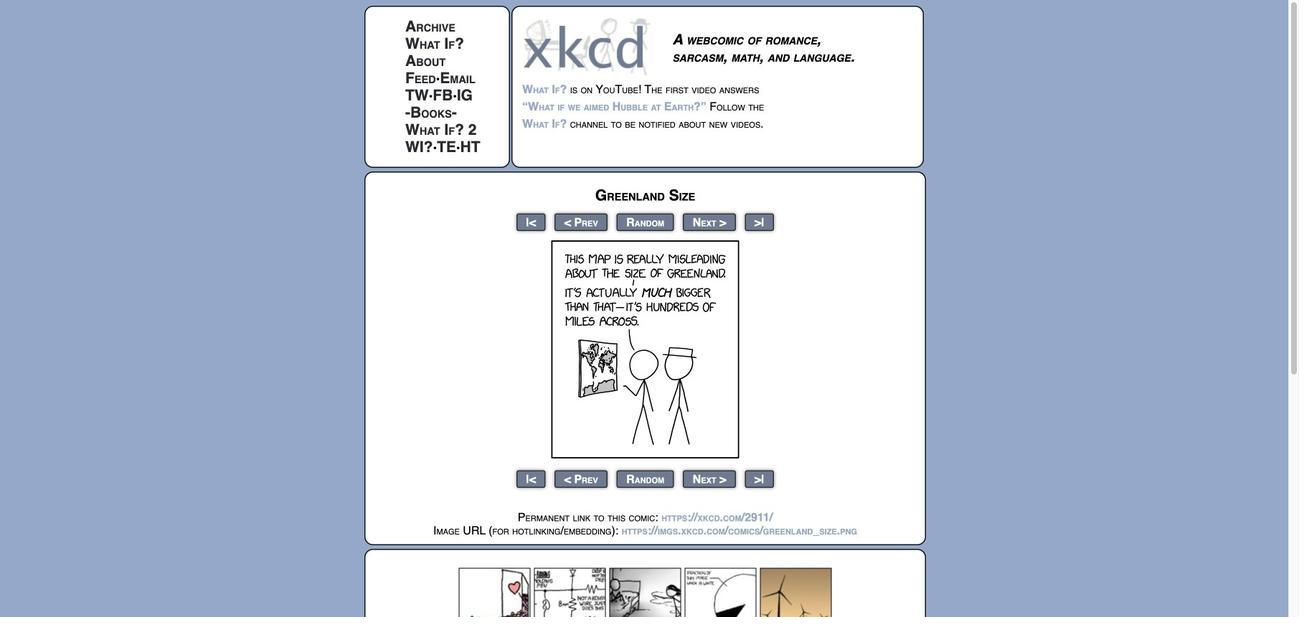 Task type: describe. For each thing, give the bounding box(es) containing it.
xkcd.com logo image
[[522, 17, 655, 76]]

selected comics image
[[459, 568, 832, 617]]

greenland size image
[[552, 240, 740, 459]]



Task type: vqa. For each thing, say whether or not it's contained in the screenshot.
the Cursive Letters image
no



